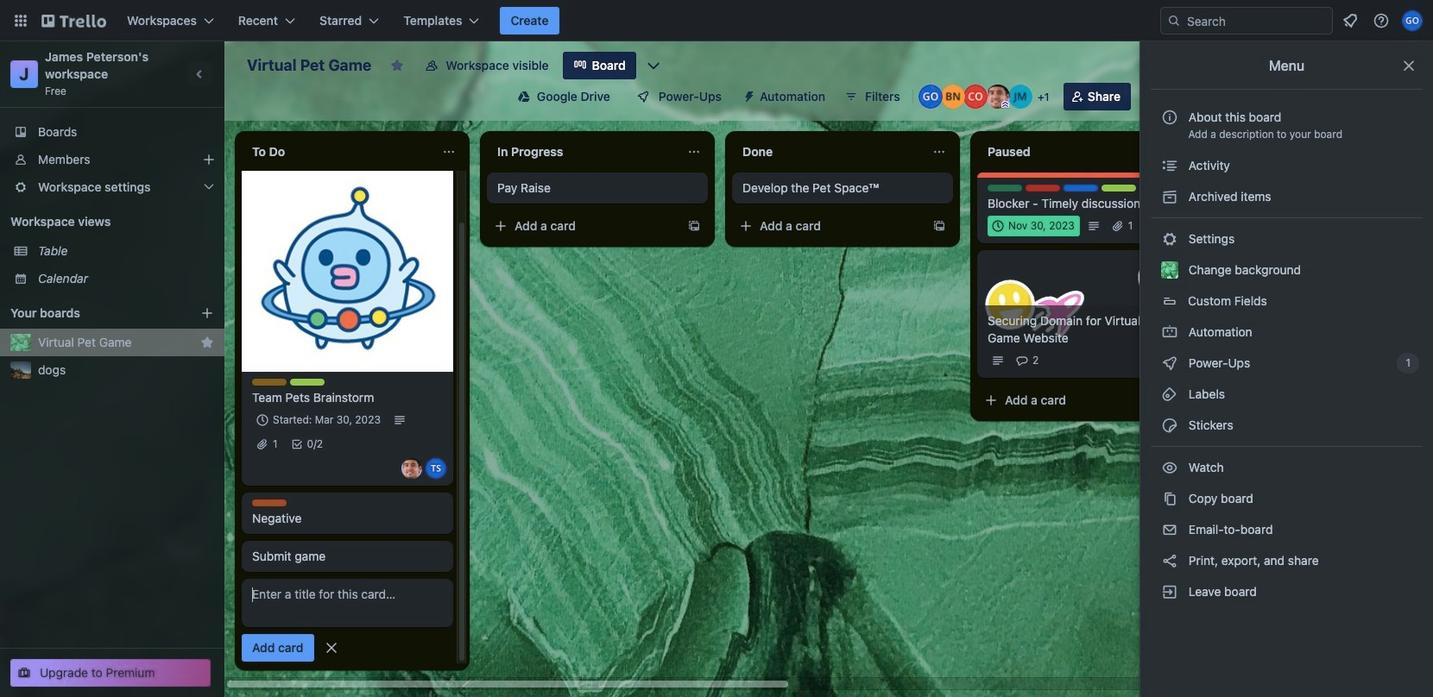Task type: vqa. For each thing, say whether or not it's contained in the screenshot.
items
no



Task type: describe. For each thing, give the bounding box(es) containing it.
color: orange, title: none image
[[252, 500, 287, 507]]

create from template… image
[[687, 219, 701, 233]]

color: red, title: "blocker" element
[[1026, 185, 1061, 192]]

2 sm image from the top
[[1162, 188, 1179, 206]]

star or unstar board image
[[391, 59, 404, 73]]

gary orlando (garyorlando) image
[[919, 85, 943, 109]]

color: blue, title: "fyi" element
[[1064, 185, 1099, 192]]

workspace navigation collapse icon image
[[188, 62, 212, 86]]

color: bold lime, title: "team task" element
[[290, 379, 325, 386]]

ben nelson (bennelson96) image
[[941, 85, 965, 109]]

8 sm image from the top
[[1162, 584, 1179, 601]]

christina overa (christinaovera) image
[[964, 85, 988, 109]]

open information menu image
[[1373, 12, 1390, 29]]

color: bold lime, title: none image
[[1102, 185, 1137, 192]]

6 sm image from the top
[[1162, 491, 1179, 508]]

create from template… image
[[933, 219, 947, 233]]

your boards with 2 items element
[[10, 303, 174, 324]]

1 sm image from the top
[[1162, 157, 1179, 174]]

customize views image
[[645, 57, 662, 74]]

cancel image
[[323, 640, 340, 657]]

this member is an admin of this board. image
[[1002, 101, 1009, 109]]

add board image
[[200, 307, 214, 320]]

3 sm image from the top
[[1162, 324, 1179, 341]]



Task type: locate. For each thing, give the bounding box(es) containing it.
color: green, title: "goal" element
[[988, 185, 1023, 192]]

starred icon image
[[200, 336, 214, 350]]

0 notifications image
[[1340, 10, 1361, 31]]

primary element
[[0, 0, 1434, 41]]

google drive icon image
[[518, 91, 530, 103]]

color: yellow, title: none image
[[252, 379, 287, 386]]

tara schultz (taraschultz7) image
[[426, 459, 446, 479]]

jeremy miller (jeremymiller198) image
[[1009, 85, 1033, 109]]

back to home image
[[41, 7, 106, 35]]

james peterson (jamespeterson93) image left tara schultz (taraschultz7) icon
[[402, 459, 422, 479]]

None text field
[[242, 138, 435, 166], [732, 138, 926, 166], [978, 138, 1171, 166], [242, 138, 435, 166], [732, 138, 926, 166], [978, 138, 1171, 166]]

Enter a title for this card… text field
[[242, 579, 453, 628]]

Search field
[[1181, 9, 1333, 33]]

None checkbox
[[988, 216, 1080, 237]]

james peterson (jamespeterson93) image right ben nelson (bennelson96) icon
[[986, 85, 1010, 109]]

Board name text field
[[238, 52, 380, 79]]

7 sm image from the top
[[1162, 553, 1179, 570]]

0 horizontal spatial james peterson (jamespeterson93) image
[[402, 459, 422, 479]]

sm image
[[736, 83, 760, 107], [1162, 231, 1179, 248], [1162, 386, 1179, 403], [1162, 459, 1179, 477], [1162, 522, 1179, 539]]

search image
[[1168, 14, 1181, 28]]

1 vertical spatial james peterson (jamespeterson93) image
[[402, 459, 422, 479]]

5 sm image from the top
[[1162, 417, 1179, 434]]

sm image
[[1162, 157, 1179, 174], [1162, 188, 1179, 206], [1162, 324, 1179, 341], [1162, 355, 1179, 372], [1162, 417, 1179, 434], [1162, 491, 1179, 508], [1162, 553, 1179, 570], [1162, 584, 1179, 601]]

None text field
[[487, 138, 681, 166]]

4 sm image from the top
[[1162, 355, 1179, 372]]

gary orlando (garyorlando) image
[[1403, 10, 1423, 31]]

1 horizontal spatial james peterson (jamespeterson93) image
[[986, 85, 1010, 109]]

james peterson (jamespeterson93) image
[[986, 85, 1010, 109], [402, 459, 422, 479]]

0 vertical spatial james peterson (jamespeterson93) image
[[986, 85, 1010, 109]]



